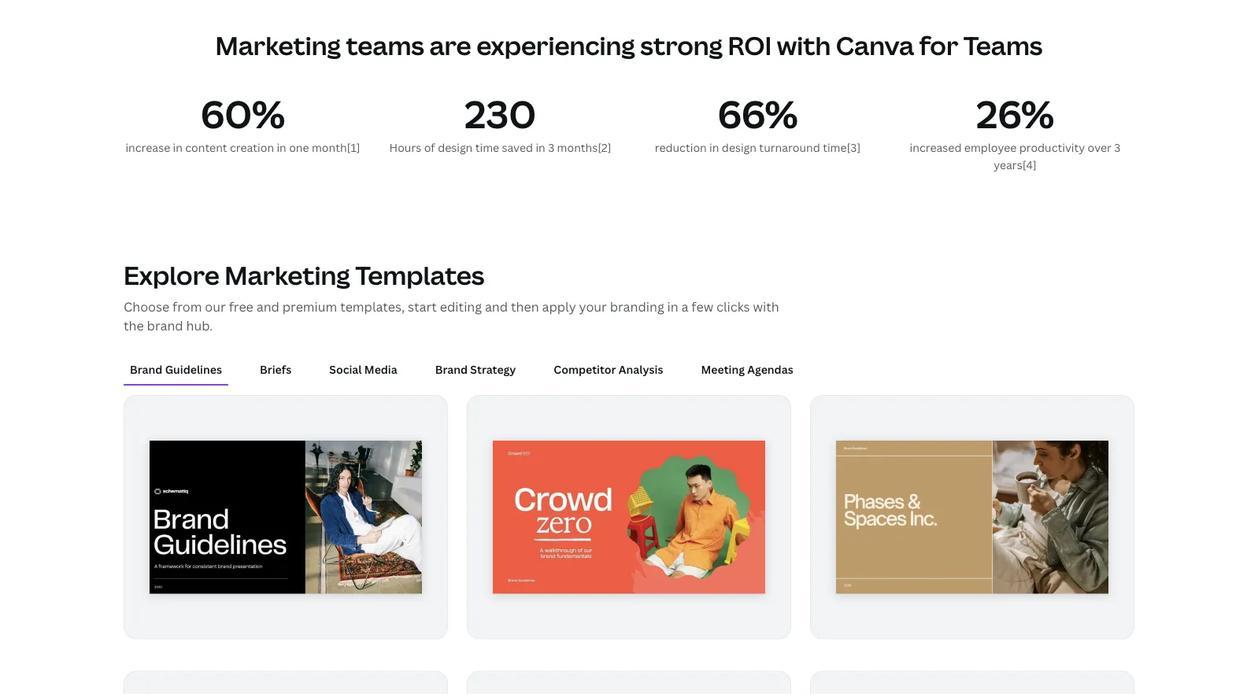 Task type: vqa. For each thing, say whether or not it's contained in the screenshot.
Instagram Post (Square) Image
no



Task type: locate. For each thing, give the bounding box(es) containing it.
marketing up 60%
[[215, 28, 341, 62]]

brand
[[130, 362, 162, 377], [435, 362, 468, 377]]

brand for brand strategy
[[435, 362, 468, 377]]

productivity
[[1019, 140, 1085, 155]]

3 left months[2] at the left of the page
[[548, 140, 554, 155]]

3
[[548, 140, 554, 155], [1114, 140, 1121, 155]]

and
[[256, 298, 279, 315], [485, 298, 508, 315]]

0 horizontal spatial and
[[256, 298, 279, 315]]

in left a
[[667, 298, 678, 315]]

in right saved
[[536, 140, 545, 155]]

years[4]
[[994, 157, 1037, 172]]

competitor analysis button
[[547, 354, 670, 384]]

0 horizontal spatial brand
[[130, 362, 162, 377]]

of
[[424, 140, 435, 155]]

with
[[777, 28, 831, 62], [753, 298, 779, 315]]

marketing inside explore marketing templates choose from our free and premium templates, start editing and then apply your branding in a few clicks with the brand hub.
[[225, 258, 350, 292]]

editing
[[440, 298, 482, 315]]

design inside 230 hours of design time saved in 3 months[2]
[[438, 140, 473, 155]]

0 horizontal spatial design
[[438, 140, 473, 155]]

in inside explore marketing templates choose from our free and premium templates, start editing and then apply your branding in a few clicks with the brand hub.
[[667, 298, 678, 315]]

brand guidelines and application deck presentation in black and white neon pink turquoise bold gradient style image
[[150, 441, 422, 594]]

and left the then
[[485, 298, 508, 315]]

design right of
[[438, 140, 473, 155]]

hub.
[[186, 317, 213, 334]]

design down 66%
[[722, 140, 757, 155]]

brand for brand guidelines
[[130, 362, 162, 377]]

marketing up premium
[[225, 258, 350, 292]]

3 inside 26% increased employee productivity over 3 years[4]
[[1114, 140, 1121, 155]]

agendas
[[747, 362, 793, 377]]

brand guidelines button
[[124, 354, 228, 384]]

design for 230
[[438, 140, 473, 155]]

brand down the
[[130, 362, 162, 377]]

1 design from the left
[[438, 140, 473, 155]]

templates
[[355, 258, 485, 292]]

66%
[[718, 88, 798, 139]]

saved
[[502, 140, 533, 155]]

from
[[172, 298, 202, 315]]

1 horizontal spatial brand
[[435, 362, 468, 377]]

design
[[438, 140, 473, 155], [722, 140, 757, 155]]

1 3 from the left
[[548, 140, 554, 155]]

1 vertical spatial with
[[753, 298, 779, 315]]

hours
[[389, 140, 421, 155]]

your
[[579, 298, 607, 315]]

brand inside brand guidelines "button"
[[130, 362, 162, 377]]

1 horizontal spatial and
[[485, 298, 508, 315]]

brand
[[147, 317, 183, 334]]

3 inside 230 hours of design time saved in 3 months[2]
[[548, 140, 554, 155]]

2 brand from the left
[[435, 362, 468, 377]]

1 horizontal spatial design
[[722, 140, 757, 155]]

increase
[[125, 140, 170, 155]]

66% reduction in design turnaround time[3]
[[655, 88, 861, 155]]

meeting agendas button
[[695, 354, 800, 384]]

creation
[[230, 140, 274, 155]]

premium
[[282, 298, 337, 315]]

with right clicks
[[753, 298, 779, 315]]

2 design from the left
[[722, 140, 757, 155]]

with right roi
[[777, 28, 831, 62]]

are
[[429, 28, 471, 62]]

and right free at top
[[256, 298, 279, 315]]

our
[[205, 298, 226, 315]]

1 vertical spatial marketing
[[225, 258, 350, 292]]

meeting
[[701, 362, 745, 377]]

reduction
[[655, 140, 707, 155]]

1 horizontal spatial 3
[[1114, 140, 1121, 155]]

choose
[[124, 298, 169, 315]]

strong
[[640, 28, 723, 62]]

1 brand from the left
[[130, 362, 162, 377]]

marketing teams are experiencing strong roi with canva for teams
[[215, 28, 1043, 62]]

2 3 from the left
[[1114, 140, 1121, 155]]

60%
[[201, 88, 285, 139]]

teams
[[346, 28, 424, 62]]

3 right over at the right top
[[1114, 140, 1121, 155]]

time[3]
[[823, 140, 861, 155]]

apply
[[542, 298, 576, 315]]

in
[[173, 140, 183, 155], [277, 140, 286, 155], [536, 140, 545, 155], [709, 140, 719, 155], [667, 298, 678, 315]]

briefs
[[260, 362, 292, 377]]

guidelines
[[165, 362, 222, 377]]

in right reduction
[[709, 140, 719, 155]]

few
[[692, 298, 713, 315]]

0 horizontal spatial 3
[[548, 140, 554, 155]]

design inside 66% reduction in design turnaround time[3]
[[722, 140, 757, 155]]

experiencing
[[476, 28, 635, 62]]

brand left the strategy
[[435, 362, 468, 377]]

month[1]
[[312, 140, 360, 155]]

brand inside button
[[435, 362, 468, 377]]

marketing
[[215, 28, 341, 62], [225, 258, 350, 292]]



Task type: describe. For each thing, give the bounding box(es) containing it.
clicks
[[716, 298, 750, 315]]

2 and from the left
[[485, 298, 508, 315]]

in inside 66% reduction in design turnaround time[3]
[[709, 140, 719, 155]]

turnaround
[[759, 140, 820, 155]]

increased
[[910, 140, 962, 155]]

analysis
[[619, 362, 663, 377]]

design for 66%
[[722, 140, 757, 155]]

roi
[[728, 28, 772, 62]]

media
[[364, 362, 397, 377]]

social
[[329, 362, 362, 377]]

in left one
[[277, 140, 286, 155]]

the
[[124, 317, 144, 334]]

brand strategy button
[[429, 354, 522, 384]]

1 and from the left
[[256, 298, 279, 315]]

explore
[[124, 258, 219, 292]]

in left content
[[173, 140, 183, 155]]

0 vertical spatial marketing
[[215, 28, 341, 62]]

then
[[511, 298, 539, 315]]

26% increased employee productivity over 3 years[4]
[[910, 88, 1121, 172]]

strategy
[[470, 362, 516, 377]]

time
[[475, 140, 499, 155]]

26%
[[976, 88, 1054, 139]]

a
[[681, 298, 689, 315]]

briefs button
[[253, 354, 298, 384]]

branding
[[610, 298, 664, 315]]

meeting agendas
[[701, 362, 793, 377]]

0 vertical spatial with
[[777, 28, 831, 62]]

teams
[[964, 28, 1043, 62]]

free
[[229, 298, 253, 315]]

brand guidelines
[[130, 362, 222, 377]]

over
[[1088, 140, 1112, 155]]

canva
[[836, 28, 914, 62]]

start
[[408, 298, 437, 315]]

social media
[[329, 362, 397, 377]]

one
[[289, 140, 309, 155]]

competitor analysis
[[554, 362, 663, 377]]

brand guidelines and application deck presentation in bright red cobalt bright green chic photocentric frames style image
[[493, 441, 765, 594]]

230 hours of design time saved in 3 months[2]
[[389, 88, 611, 155]]

60% increase in content creation in one month[1]
[[125, 88, 360, 155]]

in inside 230 hours of design time saved in 3 months[2]
[[536, 140, 545, 155]]

competitor
[[554, 362, 616, 377]]

content
[[185, 140, 227, 155]]

brand guidelines and application deck presentation in cream beige black warm & modern style image
[[836, 441, 1109, 594]]

employee
[[964, 140, 1017, 155]]

explore marketing templates choose from our free and premium templates, start editing and then apply your branding in a few clicks with the brand hub.
[[124, 258, 779, 334]]

months[2]
[[557, 140, 611, 155]]

for
[[919, 28, 958, 62]]

with inside explore marketing templates choose from our free and premium templates, start editing and then apply your branding in a few clicks with the brand hub.
[[753, 298, 779, 315]]

brand strategy
[[435, 362, 516, 377]]

social media button
[[323, 354, 404, 384]]

230
[[464, 88, 536, 139]]

templates,
[[340, 298, 405, 315]]



